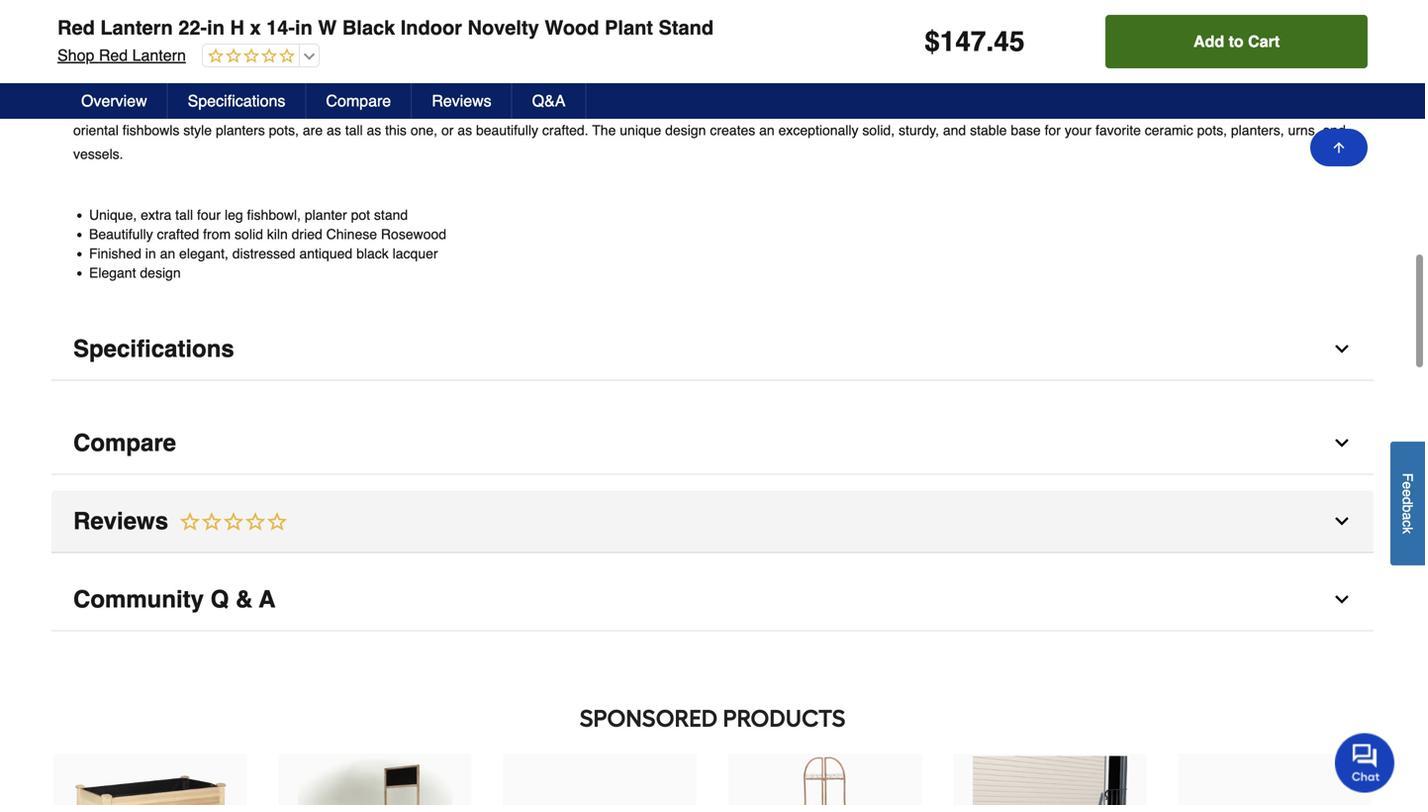 Task type: vqa. For each thing, say whether or not it's contained in the screenshot.
Painted
no



Task type: locate. For each thing, give the bounding box(es) containing it.
pots, right ceramic
[[1198, 122, 1228, 138]]

1 vertical spatial chinese
[[326, 226, 377, 242]]

1 horizontal spatial tall
[[345, 122, 363, 138]]

antiqued down the planter
[[299, 246, 353, 261]]

0 horizontal spatial the
[[592, 122, 616, 138]]

kiln down fishbowl,
[[267, 226, 288, 242]]

0 vertical spatial specifications
[[188, 92, 286, 110]]

as right are
[[327, 122, 341, 138]]

0 vertical spatial fishbowls
[[254, 98, 311, 114]]

as right or
[[458, 122, 472, 138]]

crafted up the display.
[[428, 75, 470, 90]]

pots, left are
[[269, 122, 299, 138]]

1 vertical spatial red
[[99, 46, 128, 64]]

four
[[197, 207, 221, 223]]

this
[[385, 122, 407, 138]]

0 vertical spatial antiqued
[[702, 75, 755, 90]]

in right finished
[[145, 246, 156, 261]]

finished
[[89, 246, 142, 261]]

zero stars image down x
[[203, 48, 295, 66]]

in inside unique, extra tall four leg fishbowl, planter pot stand beautifully crafted from solid kiln dried chinese rosewood finished in an elegant, distressed antiqued black lacquer elegant design
[[145, 246, 156, 261]]

stand inside unique, extra tall four leg fishbowl, planter pot stand beautifully crafted from solid kiln dried chinese rosewood finished in an elegant, distressed antiqued black lacquer elegant design
[[374, 207, 408, 223]]

crafted inside unique, extra tall four leg fishbowl, planter pot stand beautifully crafted from solid kiln dried chinese rosewood finished in an elegant, distressed antiqued black lacquer elegant design
[[157, 226, 199, 242]]

designed up this
[[338, 98, 395, 114]]

from up beautiful
[[474, 75, 502, 90]]

chevron down image inside "community q & a" button
[[1333, 590, 1353, 610]]

overview button up the porcelains
[[51, 0, 1374, 51]]

red lantern 22-in h x 14-in w black indoor novelty wood plant stand
[[57, 16, 714, 39]]

1 stand, from the left
[[351, 75, 389, 90]]

1 vertical spatial rosewood
[[381, 226, 447, 242]]

reviews for reviews button to the bottom
[[73, 508, 168, 535]]

1 horizontal spatial dried
[[566, 75, 597, 90]]

designed
[[237, 75, 294, 90], [338, 98, 395, 114], [1177, 98, 1233, 114]]

0 horizontal spatial kiln
[[267, 226, 288, 242]]

solid
[[980, 98, 1008, 114], [235, 226, 263, 242]]

0 vertical spatial for
[[1308, 98, 1324, 114]]

and up specifically
[[1280, 75, 1303, 90]]

2 e from the top
[[1401, 489, 1416, 497]]

chevron down image for specifications
[[1333, 339, 1353, 359]]

chinese inside unique, extra tall four leg fishbowl, planter pot stand beautifully crafted from solid kiln dried chinese rosewood finished in an elegant, distressed antiqued black lacquer elegant design
[[326, 226, 377, 242]]

0 horizontal spatial antiqued
[[299, 246, 353, 261]]

overview button down shop red lantern
[[61, 83, 168, 119]]

lantern up the unique,
[[132, 46, 186, 64]]

rosewood
[[1012, 98, 1077, 114], [381, 226, 447, 242]]

0 horizontal spatial oriental
[[73, 122, 119, 138]]

designed up the planters
[[237, 75, 294, 90]]

the up your
[[1046, 75, 1066, 90]]

reviews button
[[412, 83, 513, 119], [51, 491, 1374, 553]]

1 vertical spatial specifications
[[73, 335, 234, 363]]

0 vertical spatial oriental
[[618, 98, 664, 114]]

pots,
[[269, 122, 299, 138], [1198, 122, 1228, 138]]

0 vertical spatial chevron down image
[[1333, 339, 1353, 359]]

stand, left hand on the left top of page
[[351, 75, 389, 90]]

chevron up image
[[1333, 9, 1353, 29]]

crafted down the extra
[[157, 226, 199, 242]]

1 vertical spatial an
[[160, 246, 175, 261]]

oriental up vessels.
[[73, 122, 119, 138]]

lacquer inside unique, extra tall four leg fishbowl, planter pot stand beautifully crafted from solid kiln dried chinese rosewood finished in an elegant, distressed antiqued black lacquer elegant design
[[393, 246, 438, 261]]

zero stars image
[[203, 48, 295, 66], [168, 511, 289, 535]]

1 horizontal spatial oriental
[[618, 98, 664, 114]]

f
[[1401, 473, 1416, 481]]

overview for top the overview "button"
[[73, 5, 179, 32]]

lacquer inside 'this is a unique, elegantly designed fishbowl stand, hand crafted from solid, kiln dried rosewood. the antiqued black lacquer accents the fine workmanship of the stand, as well as the fine chinese and japanese porcelain planters, fishbowls it''s designed to display. beautiful stand to lift fine oriental porcelains off of the floor; almost two feet tall. few solid rosewood display stands, designed specifically for oriental fishbowls style planters pots, are as tall as this one, or as beautifully crafted. the unique design creates an exceptionally solid, sturdy, and stable base for your favorite ceramic pots, planters, urns, and vessels.'
[[795, 75, 841, 90]]

and down few
[[943, 122, 967, 138]]

crafted.
[[543, 122, 589, 138]]

1 horizontal spatial rosewood
[[1012, 98, 1077, 114]]

an
[[760, 122, 775, 138], [160, 246, 175, 261]]

kiln up q&a
[[542, 75, 563, 90]]

1 vertical spatial stand
[[374, 207, 408, 223]]

floor;
[[792, 98, 823, 114]]

0 vertical spatial compare
[[326, 92, 391, 110]]

for left your
[[1045, 122, 1061, 138]]

0 horizontal spatial planters,
[[197, 98, 251, 114]]

1 horizontal spatial black
[[759, 75, 791, 90]]

1 horizontal spatial solid
[[980, 98, 1008, 114]]

solid down the leg
[[235, 226, 263, 242]]

overview down is
[[81, 92, 147, 110]]

dried
[[566, 75, 597, 90], [292, 226, 323, 242]]

1 vertical spatial overview button
[[61, 83, 168, 119]]

specifications down elegant
[[73, 335, 234, 363]]

0 horizontal spatial chinese
[[326, 226, 377, 242]]

to right add in the top right of the page
[[1229, 32, 1244, 50]]

1 horizontal spatial crafted
[[428, 75, 470, 90]]

planters, down specifically
[[1232, 122, 1285, 138]]

0 horizontal spatial black
[[357, 246, 389, 261]]

rosewood.
[[601, 75, 670, 90]]

an left elegant,
[[160, 246, 175, 261]]

as
[[1111, 75, 1126, 90], [1157, 75, 1172, 90], [327, 122, 341, 138], [367, 122, 381, 138], [458, 122, 472, 138]]

1 vertical spatial antiqued
[[299, 246, 353, 261]]

1 vertical spatial tall
[[175, 207, 193, 223]]

1 vertical spatial solid,
[[863, 122, 895, 138]]

unique, extra tall four leg fishbowl, planter pot stand beautifully crafted from solid kiln dried chinese rosewood finished in an elegant, distressed antiqued black lacquer elegant design
[[89, 207, 447, 281]]

0 vertical spatial crafted
[[428, 75, 470, 90]]

stand right pot
[[374, 207, 408, 223]]

planters
[[216, 122, 265, 138]]

e
[[1401, 481, 1416, 489], [1401, 489, 1416, 497]]

few
[[950, 98, 976, 114]]

0 horizontal spatial red
[[57, 16, 95, 39]]

reviews up or
[[432, 92, 492, 110]]

1 horizontal spatial of
[[1031, 75, 1042, 90]]

kiln
[[542, 75, 563, 90], [267, 226, 288, 242]]

chevron down image
[[1333, 512, 1353, 531], [1333, 590, 1353, 610]]

chevron down image for compare
[[1333, 433, 1353, 453]]

in left w
[[295, 16, 313, 39]]

1 horizontal spatial an
[[760, 122, 775, 138]]

stand, up display
[[1069, 75, 1107, 90]]

antiqued
[[702, 75, 755, 90], [299, 246, 353, 261]]

design down the porcelains
[[666, 122, 706, 138]]

dried inside 'this is a unique, elegantly designed fishbowl stand, hand crafted from solid, kiln dried rosewood. the antiqued black lacquer accents the fine workmanship of the stand, as well as the fine chinese and japanese porcelain planters, fishbowls it''s designed to display. beautiful stand to lift fine oriental porcelains off of the floor; almost two feet tall. few solid rosewood display stands, designed specifically for oriental fishbowls style planters pots, are as tall as this one, or as beautifully crafted. the unique design creates an exceptionally solid, sturdy, and stable base for your favorite ceramic pots, planters, urns, and vessels.'
[[566, 75, 597, 90]]

1 horizontal spatial design
[[666, 122, 706, 138]]

chat invite button image
[[1336, 732, 1396, 793]]

1 vertical spatial oriental
[[73, 122, 119, 138]]

1 horizontal spatial fine
[[919, 75, 941, 90]]

0 vertical spatial stand
[[521, 98, 555, 114]]

to down hand on the left top of page
[[398, 98, 410, 114]]

fine up tall.
[[919, 75, 941, 90]]

solid up stable
[[980, 98, 1008, 114]]

0 vertical spatial of
[[1031, 75, 1042, 90]]

0 vertical spatial overview
[[73, 5, 179, 32]]

2 chevron down image from the top
[[1333, 590, 1353, 610]]

stands,
[[1128, 98, 1173, 114]]

1 chevron down image from the top
[[1333, 339, 1353, 359]]

japanese
[[73, 98, 133, 114]]

lantern up shop red lantern
[[100, 16, 173, 39]]

planters, up the planters
[[197, 98, 251, 114]]

design down elegant,
[[140, 265, 181, 281]]

red up shop
[[57, 16, 95, 39]]

solid, down two
[[863, 122, 895, 138]]

for up urns,
[[1308, 98, 1324, 114]]

0 horizontal spatial crafted
[[157, 226, 199, 242]]

fine
[[919, 75, 941, 90], [1199, 75, 1221, 90], [592, 98, 615, 114]]

1 horizontal spatial to
[[559, 98, 571, 114]]

overview up shop red lantern
[[73, 5, 179, 32]]

1 vertical spatial from
[[203, 226, 231, 242]]

dried up lift
[[566, 75, 597, 90]]

antiqued inside unique, extra tall four leg fishbowl, planter pot stand beautifully crafted from solid kiln dried chinese rosewood finished in an elegant, distressed antiqued black lacquer elegant design
[[299, 246, 353, 261]]

alpine corporation 59-in h x 55-in w off-white indoor/outdoor novelty wood plant stand image
[[298, 756, 453, 805]]

f e e d b a c k
[[1401, 473, 1416, 534]]

and up arrow up image
[[1323, 122, 1346, 138]]

sturdy,
[[899, 122, 940, 138]]

stand
[[659, 16, 714, 39]]

unique,
[[129, 75, 174, 90]]

1 horizontal spatial lacquer
[[795, 75, 841, 90]]

0 horizontal spatial and
[[943, 122, 967, 138]]

zero stars image up q
[[168, 511, 289, 535]]

wood
[[545, 16, 600, 39]]

design inside 'this is a unique, elegantly designed fishbowl stand, hand crafted from solid, kiln dried rosewood. the antiqued black lacquer accents the fine workmanship of the stand, as well as the fine chinese and japanese porcelain planters, fishbowls it''s designed to display. beautiful stand to lift fine oriental porcelains off of the floor; almost two feet tall. few solid rosewood display stands, designed specifically for oriental fishbowls style planters pots, are as tall as this one, or as beautifully crafted. the unique design creates an exceptionally solid, sturdy, and stable base for your favorite ceramic pots, planters, urns, and vessels.'
[[666, 122, 706, 138]]

reviews button up "community q & a" button
[[51, 491, 1374, 553]]

black inside 'this is a unique, elegantly designed fishbowl stand, hand crafted from solid, kiln dried rosewood. the antiqued black lacquer accents the fine workmanship of the stand, as well as the fine chinese and japanese porcelain planters, fishbowls it''s designed to display. beautiful stand to lift fine oriental porcelains off of the floor; almost two feet tall. few solid rosewood display stands, designed specifically for oriental fishbowls style planters pots, are as tall as this one, or as beautifully crafted. the unique design creates an exceptionally solid, sturdy, and stable base for your favorite ceramic pots, planters, urns, and vessels.'
[[759, 75, 791, 90]]

specifications
[[188, 92, 286, 110], [73, 335, 234, 363]]

of up base
[[1031, 75, 1042, 90]]

lacquer
[[795, 75, 841, 90], [393, 246, 438, 261]]

1 vertical spatial compare button
[[51, 413, 1374, 475]]

1 horizontal spatial stand,
[[1069, 75, 1107, 90]]

a right is
[[117, 75, 125, 90]]

1 vertical spatial overview
[[81, 92, 147, 110]]

w
[[318, 16, 337, 39]]

0 horizontal spatial an
[[160, 246, 175, 261]]

0 vertical spatial a
[[117, 75, 125, 90]]

black up exceptionally
[[759, 75, 791, 90]]

southdeep products heading
[[51, 699, 1374, 738]]

0 horizontal spatial stand,
[[351, 75, 389, 90]]

the up feet
[[896, 75, 915, 90]]

1 horizontal spatial stand
[[521, 98, 555, 114]]

0 horizontal spatial for
[[1045, 122, 1061, 138]]

0 horizontal spatial of
[[754, 98, 765, 114]]

fishbowls
[[254, 98, 311, 114], [123, 122, 180, 138]]

this
[[73, 75, 99, 90]]

1 horizontal spatial from
[[474, 75, 502, 90]]

add to cart button
[[1106, 15, 1368, 68]]

1 vertical spatial dried
[[292, 226, 323, 242]]

a
[[117, 75, 125, 90], [1401, 512, 1416, 520]]

favorite
[[1096, 122, 1142, 138]]

beautiful
[[464, 98, 518, 114]]

fishbowls up are
[[254, 98, 311, 114]]

solid inside unique, extra tall four leg fishbowl, planter pot stand beautifully crafted from solid kiln dried chinese rosewood finished in an elegant, distressed antiqued black lacquer elegant design
[[235, 226, 263, 242]]

the
[[896, 75, 915, 90], [1046, 75, 1066, 90], [1176, 75, 1195, 90], [769, 98, 789, 114]]

fishbowls down porcelain
[[123, 122, 180, 138]]

1 vertical spatial for
[[1045, 122, 1061, 138]]

from
[[474, 75, 502, 90], [203, 226, 231, 242]]

$
[[925, 26, 940, 57]]

0 vertical spatial zero stars image
[[203, 48, 295, 66]]

1 vertical spatial kiln
[[267, 226, 288, 242]]

0 horizontal spatial designed
[[237, 75, 294, 90]]

1 horizontal spatial antiqued
[[702, 75, 755, 90]]

black
[[759, 75, 791, 90], [357, 246, 389, 261]]

0 vertical spatial dried
[[566, 75, 597, 90]]

as left this
[[367, 122, 381, 138]]

2 horizontal spatial and
[[1323, 122, 1346, 138]]

from down four
[[203, 226, 231, 242]]

the left unique
[[592, 122, 616, 138]]

147
[[940, 26, 987, 57]]

it''s
[[315, 98, 334, 114]]

stand up crafted.
[[521, 98, 555, 114]]

0 horizontal spatial design
[[140, 265, 181, 281]]

0 vertical spatial an
[[760, 122, 775, 138]]

2 chevron down image from the top
[[1333, 433, 1353, 453]]

as left well on the right
[[1111, 75, 1126, 90]]

rosewood inside 'this is a unique, elegantly designed fishbowl stand, hand crafted from solid, kiln dried rosewood. the antiqued black lacquer accents the fine workmanship of the stand, as well as the fine chinese and japanese porcelain planters, fishbowls it''s designed to display. beautiful stand to lift fine oriental porcelains off of the floor; almost two feet tall. few solid rosewood display stands, designed specifically for oriental fishbowls style planters pots, are as tall as this one, or as beautifully crafted. the unique design creates an exceptionally solid, sturdy, and stable base for your favorite ceramic pots, planters, urns, and vessels.'
[[1012, 98, 1077, 114]]

2 horizontal spatial to
[[1229, 32, 1244, 50]]

compare
[[326, 92, 391, 110], [73, 429, 176, 457]]

an right creates
[[760, 122, 775, 138]]

1 chevron down image from the top
[[1333, 512, 1353, 531]]

0 horizontal spatial fishbowls
[[123, 122, 180, 138]]

black down pot
[[357, 246, 389, 261]]

is
[[103, 75, 113, 90]]

0 vertical spatial black
[[759, 75, 791, 90]]

0 horizontal spatial stand
[[374, 207, 408, 223]]

1 horizontal spatial pots,
[[1198, 122, 1228, 138]]

display
[[1081, 98, 1124, 114]]

2 pots, from the left
[[1198, 122, 1228, 138]]

accents
[[844, 75, 892, 90]]

porcelain
[[137, 98, 194, 114]]

in left h
[[207, 16, 225, 39]]

black
[[342, 16, 395, 39]]

reviews button up or
[[412, 83, 513, 119]]

chinese down pot
[[326, 226, 377, 242]]

kiln inside 'this is a unique, elegantly designed fishbowl stand, hand crafted from solid, kiln dried rosewood. the antiqued black lacquer accents the fine workmanship of the stand, as well as the fine chinese and japanese porcelain planters, fishbowls it''s designed to display. beautiful stand to lift fine oriental porcelains off of the floor; almost two feet tall. few solid rosewood display stands, designed specifically for oriental fishbowls style planters pots, are as tall as this one, or as beautifully crafted. the unique design creates an exceptionally solid, sturdy, and stable base for your favorite ceramic pots, planters, urns, and vessels.'
[[542, 75, 563, 90]]

1 vertical spatial specifications button
[[51, 318, 1374, 381]]

chinese
[[1225, 75, 1276, 90], [326, 226, 377, 242]]

well
[[1129, 75, 1153, 90]]

crafted
[[428, 75, 470, 90], [157, 226, 199, 242]]

rosewood inside unique, extra tall four leg fishbowl, planter pot stand beautifully crafted from solid kiln dried chinese rosewood finished in an elegant, distressed antiqued black lacquer elegant design
[[381, 226, 447, 242]]

the
[[674, 75, 698, 90], [592, 122, 616, 138]]

style
[[183, 122, 212, 138]]

compare button
[[306, 83, 412, 119], [51, 413, 1374, 475]]

0 horizontal spatial pots,
[[269, 122, 299, 138]]

chevron down image for reviews
[[1333, 512, 1353, 531]]

of
[[1031, 75, 1042, 90], [754, 98, 765, 114]]

reviews
[[432, 92, 492, 110], [73, 508, 168, 535]]

1 vertical spatial reviews
[[73, 508, 168, 535]]

the up the porcelains
[[674, 75, 698, 90]]

fishbowl
[[298, 75, 348, 90]]

for
[[1308, 98, 1324, 114], [1045, 122, 1061, 138]]

reviews up community in the bottom left of the page
[[73, 508, 168, 535]]

tall
[[345, 122, 363, 138], [175, 207, 193, 223]]

planter
[[305, 207, 347, 223]]

in
[[207, 16, 225, 39], [295, 16, 313, 39], [145, 246, 156, 261]]

antiqued inside 'this is a unique, elegantly designed fishbowl stand, hand crafted from solid, kiln dried rosewood. the antiqued black lacquer accents the fine workmanship of the stand, as well as the fine chinese and japanese porcelain planters, fishbowls it''s designed to display. beautiful stand to lift fine oriental porcelains off of the floor; almost two feet tall. few solid rosewood display stands, designed specifically for oriental fishbowls style planters pots, are as tall as this one, or as beautifully crafted. the unique design creates an exceptionally solid, sturdy, and stable base for your favorite ceramic pots, planters, urns, and vessels.'
[[702, 75, 755, 90]]

1 vertical spatial a
[[1401, 512, 1416, 520]]

chevron down image
[[1333, 339, 1353, 359], [1333, 433, 1353, 453]]

a up k
[[1401, 512, 1416, 520]]

red up is
[[99, 46, 128, 64]]

oriental up unique
[[618, 98, 664, 114]]

0 horizontal spatial rosewood
[[381, 226, 447, 242]]

antiqued up off
[[702, 75, 755, 90]]

to left lift
[[559, 98, 571, 114]]

e up b
[[1401, 489, 1416, 497]]

dried down the planter
[[292, 226, 323, 242]]

fine right lift
[[592, 98, 615, 114]]

tall right are
[[345, 122, 363, 138]]

0 horizontal spatial lacquer
[[393, 246, 438, 261]]

0 horizontal spatial to
[[398, 98, 410, 114]]

of right off
[[754, 98, 765, 114]]

chinese inside 'this is a unique, elegantly designed fishbowl stand, hand crafted from solid, kiln dried rosewood. the antiqued black lacquer accents the fine workmanship of the stand, as well as the fine chinese and japanese porcelain planters, fishbowls it''s designed to display. beautiful stand to lift fine oriental porcelains off of the floor; almost two feet tall. few solid rosewood display stands, designed specifically for oriental fishbowls style planters pots, are as tall as this one, or as beautifully crafted. the unique design creates an exceptionally solid, sturdy, and stable base for your favorite ceramic pots, planters, urns, and vessels.'
[[1225, 75, 1276, 90]]

1 horizontal spatial kiln
[[542, 75, 563, 90]]

designed up ceramic
[[1177, 98, 1233, 114]]

fishbowl,
[[247, 207, 301, 223]]

fine down add in the top right of the page
[[1199, 75, 1221, 90]]

stand
[[521, 98, 555, 114], [374, 207, 408, 223]]

0 horizontal spatial from
[[203, 226, 231, 242]]

leg
[[225, 207, 243, 223]]

overview for the overview "button" to the bottom
[[81, 92, 147, 110]]

tall left four
[[175, 207, 193, 223]]

overview button
[[51, 0, 1374, 51], [61, 83, 168, 119]]

solid, up q&a
[[506, 75, 538, 90]]

chinese up specifically
[[1225, 75, 1276, 90]]

0 vertical spatial chinese
[[1225, 75, 1276, 90]]

e up d
[[1401, 481, 1416, 489]]

specifications up the planters
[[188, 92, 286, 110]]

veikous 24-in w x 96-in l x 11-in h off-white raised garden bed image
[[1198, 756, 1353, 805]]

0 horizontal spatial fine
[[592, 98, 615, 114]]

0 vertical spatial solid,
[[506, 75, 538, 90]]



Task type: describe. For each thing, give the bounding box(es) containing it.
black inside unique, extra tall four leg fishbowl, planter pot stand beautifully crafted from solid kiln dried chinese rosewood finished in an elegant, distressed antiqued black lacquer elegant design
[[357, 246, 389, 261]]

distressed
[[232, 246, 296, 261]]

indoor
[[401, 16, 462, 39]]

q
[[211, 586, 229, 613]]

kiln inside unique, extra tall four leg fishbowl, planter pot stand beautifully crafted from solid kiln dried chinese rosewood finished in an elegant, distressed antiqued black lacquer elegant design
[[267, 226, 288, 242]]

dried inside unique, extra tall four leg fishbowl, planter pot stand beautifully crafted from solid kiln dried chinese rosewood finished in an elegant, distressed antiqued black lacquer elegant design
[[292, 226, 323, 242]]

an inside 'this is a unique, elegantly designed fishbowl stand, hand crafted from solid, kiln dried rosewood. the antiqued black lacquer accents the fine workmanship of the stand, as well as the fine chinese and japanese porcelain planters, fishbowls it''s designed to display. beautiful stand to lift fine oriental porcelains off of the floor; almost two feet tall. few solid rosewood display stands, designed specifically for oriental fishbowls style planters pots, are as tall as this one, or as beautifully crafted. the unique design creates an exceptionally solid, sturdy, and stable base for your favorite ceramic pots, planters, urns, and vessels.'
[[760, 122, 775, 138]]

1 horizontal spatial in
[[207, 16, 225, 39]]

add
[[1194, 32, 1225, 50]]

to inside button
[[1229, 32, 1244, 50]]

veikous 22.4-in w x 46.8-in l x 30.3-in h natural raised garden bed image
[[73, 756, 228, 805]]

stable
[[970, 122, 1007, 138]]

creates
[[710, 122, 756, 138]]

chevron down image for community q & a
[[1333, 590, 1353, 610]]

1 horizontal spatial fishbowls
[[254, 98, 311, 114]]

the left floor;
[[769, 98, 789, 114]]

2 horizontal spatial in
[[295, 16, 313, 39]]

ceramic
[[1145, 122, 1194, 138]]

veikous 24-in w x 96-in l x 11-in h gray raised garden bed image
[[973, 756, 1128, 805]]

urns,
[[1289, 122, 1320, 138]]

pot
[[351, 207, 370, 223]]

design inside unique, extra tall four leg fishbowl, planter pot stand beautifully crafted from solid kiln dried chinese rosewood finished in an elegant, distressed antiqued black lacquer elegant design
[[140, 265, 181, 281]]

0 vertical spatial specifications button
[[168, 83, 306, 119]]

shop
[[57, 46, 94, 64]]

b
[[1401, 505, 1416, 512]]

sponsored products
[[580, 704, 846, 733]]

are
[[303, 122, 323, 138]]

22-
[[178, 16, 207, 39]]

.
[[987, 26, 994, 57]]

d
[[1401, 497, 1416, 505]]

or
[[442, 122, 454, 138]]

from inside unique, extra tall four leg fishbowl, planter pot stand beautifully crafted from solid kiln dried chinese rosewood finished in an elegant, distressed antiqued black lacquer elegant design
[[203, 226, 231, 242]]

1 vertical spatial compare
[[73, 429, 176, 457]]

as right well on the right
[[1157, 75, 1172, 90]]

base
[[1011, 122, 1041, 138]]

workmanship
[[945, 75, 1027, 90]]

1 horizontal spatial compare
[[326, 92, 391, 110]]

0 vertical spatial the
[[674, 75, 698, 90]]

novelty
[[468, 16, 539, 39]]

45
[[994, 26, 1025, 57]]

the right well on the right
[[1176, 75, 1195, 90]]

1 horizontal spatial red
[[99, 46, 128, 64]]

0 vertical spatial reviews button
[[412, 83, 513, 119]]

1 e from the top
[[1401, 481, 1416, 489]]

1 vertical spatial planters,
[[1232, 122, 1285, 138]]

an inside unique, extra tall four leg fishbowl, planter pot stand beautifully crafted from solid kiln dried chinese rosewood finished in an elegant, distressed antiqued black lacquer elegant design
[[160, 246, 175, 261]]

hand
[[393, 75, 424, 90]]

q&a
[[532, 92, 566, 110]]

sponsored
[[580, 704, 718, 733]]

tall inside unique, extra tall four leg fishbowl, planter pot stand beautifully crafted from solid kiln dried chinese rosewood finished in an elegant, distressed antiqued black lacquer elegant design
[[175, 207, 193, 223]]

add to cart
[[1194, 32, 1280, 50]]

unique,
[[89, 207, 137, 223]]

a inside 'this is a unique, elegantly designed fishbowl stand, hand crafted from solid, kiln dried rosewood. the antiqued black lacquer accents the fine workmanship of the stand, as well as the fine chinese and japanese porcelain planters, fishbowls it''s designed to display. beautiful stand to lift fine oriental porcelains off of the floor; almost two feet tall. few solid rosewood display stands, designed specifically for oriental fishbowls style planters pots, are as tall as this one, or as beautifully crafted. the unique design creates an exceptionally solid, sturdy, and stable base for your favorite ceramic pots, planters, urns, and vessels.'
[[117, 75, 125, 90]]

f e e d b a c k button
[[1391, 441, 1426, 565]]

tall inside 'this is a unique, elegantly designed fishbowl stand, hand crafted from solid, kiln dried rosewood. the antiqued black lacquer accents the fine workmanship of the stand, as well as the fine chinese and japanese porcelain planters, fishbowls it''s designed to display. beautiful stand to lift fine oriental porcelains off of the floor; almost two feet tall. few solid rosewood display stands, designed specifically for oriental fishbowls style planters pots, are as tall as this one, or as beautifully crafted. the unique design creates an exceptionally solid, sturdy, and stable base for your favorite ceramic pots, planters, urns, and vessels.'
[[345, 122, 363, 138]]

extra
[[141, 207, 172, 223]]

1 vertical spatial of
[[754, 98, 765, 114]]

$ 147 . 45
[[925, 26, 1025, 57]]

1 horizontal spatial for
[[1308, 98, 1324, 114]]

crafted inside 'this is a unique, elegantly designed fishbowl stand, hand crafted from solid, kiln dried rosewood. the antiqued black lacquer accents the fine workmanship of the stand, as well as the fine chinese and japanese porcelain planters, fishbowls it''s designed to display. beautiful stand to lift fine oriental porcelains off of the floor; almost two feet tall. few solid rosewood display stands, designed specifically for oriental fishbowls style planters pots, are as tall as this one, or as beautifully crafted. the unique design creates an exceptionally solid, sturdy, and stable base for your favorite ceramic pots, planters, urns, and vessels.'
[[428, 75, 470, 90]]

porcelains
[[668, 98, 731, 114]]

h
[[230, 16, 244, 39]]

14-
[[267, 16, 295, 39]]

c
[[1401, 520, 1416, 527]]

k
[[1401, 527, 1416, 534]]

one,
[[411, 122, 438, 138]]

beautifully
[[476, 122, 539, 138]]

your
[[1065, 122, 1092, 138]]

0 vertical spatial compare button
[[306, 83, 412, 119]]

unique
[[620, 122, 662, 138]]

1 vertical spatial fishbowls
[[123, 122, 180, 138]]

plant
[[605, 16, 653, 39]]

elegantly
[[178, 75, 234, 90]]

1 horizontal spatial designed
[[338, 98, 395, 114]]

solid inside 'this is a unique, elegantly designed fishbowl stand, hand crafted from solid, kiln dried rosewood. the antiqued black lacquer accents the fine workmanship of the stand, as well as the fine chinese and japanese porcelain planters, fishbowls it''s designed to display. beautiful stand to lift fine oriental porcelains off of the floor; almost two feet tall. few solid rosewood display stands, designed specifically for oriental fishbowls style planters pots, are as tall as this one, or as beautifully crafted. the unique design creates an exceptionally solid, sturdy, and stable base for your favorite ceramic pots, planters, urns, and vessels.'
[[980, 98, 1008, 114]]

shop red lantern
[[57, 46, 186, 64]]

off
[[735, 98, 750, 114]]

1 horizontal spatial solid,
[[863, 122, 895, 138]]

almost
[[827, 98, 868, 114]]

from inside 'this is a unique, elegantly designed fishbowl stand, hand crafted from solid, kiln dried rosewood. the antiqued black lacquer accents the fine workmanship of the stand, as well as the fine chinese and japanese porcelain planters, fishbowls it''s designed to display. beautiful stand to lift fine oriental porcelains off of the floor; almost two feet tall. few solid rosewood display stands, designed specifically for oriental fishbowls style planters pots, are as tall as this one, or as beautifully crafted. the unique design creates an exceptionally solid, sturdy, and stable base for your favorite ceramic pots, planters, urns, and vessels.'
[[474, 75, 502, 90]]

0 vertical spatial overview button
[[51, 0, 1374, 51]]

1 pots, from the left
[[269, 122, 299, 138]]

1 vertical spatial the
[[592, 122, 616, 138]]

feet
[[897, 98, 920, 114]]

q&a button
[[513, 83, 587, 119]]

2 horizontal spatial fine
[[1199, 75, 1221, 90]]

exceptionally
[[779, 122, 859, 138]]

arrow up image
[[1332, 140, 1348, 155]]

a inside "button"
[[1401, 512, 1416, 520]]

vessels.
[[73, 146, 123, 162]]

1 vertical spatial lantern
[[132, 46, 186, 64]]

1 vertical spatial zero stars image
[[168, 511, 289, 535]]

&
[[236, 586, 253, 613]]

a
[[259, 586, 276, 613]]

0 vertical spatial lantern
[[100, 16, 173, 39]]

stand inside 'this is a unique, elegantly designed fishbowl stand, hand crafted from solid, kiln dried rosewood. the antiqued black lacquer accents the fine workmanship of the stand, as well as the fine chinese and japanese porcelain planters, fishbowls it''s designed to display. beautiful stand to lift fine oriental porcelains off of the floor; almost two feet tall. few solid rosewood display stands, designed specifically for oriental fishbowls style planters pots, are as tall as this one, or as beautifully crafted. the unique design creates an exceptionally solid, sturdy, and stable base for your favorite ceramic pots, planters, urns, and vessels.'
[[521, 98, 555, 114]]

x
[[250, 16, 261, 39]]

reviews for topmost reviews button
[[432, 92, 492, 110]]

lift
[[575, 98, 588, 114]]

community q & a button
[[51, 569, 1374, 631]]

products
[[723, 704, 846, 733]]

0 vertical spatial red
[[57, 16, 95, 39]]

1 vertical spatial reviews button
[[51, 491, 1374, 553]]

elegant,
[[179, 246, 229, 261]]

2 stand, from the left
[[1069, 75, 1107, 90]]

two
[[872, 98, 893, 114]]

2 horizontal spatial designed
[[1177, 98, 1233, 114]]

safavieh abarrane 59.8-in h x 13.8-in w rusty orange outdoor corner wrought iron plant stand image
[[748, 756, 903, 805]]

specifically
[[1237, 98, 1304, 114]]

community
[[73, 586, 204, 613]]

tall.
[[924, 98, 946, 114]]

this is a unique, elegantly designed fishbowl stand, hand crafted from solid, kiln dried rosewood. the antiqued black lacquer accents the fine workmanship of the stand, as well as the fine chinese and japanese porcelain planters, fishbowls it''s designed to display. beautiful stand to lift fine oriental porcelains off of the floor; almost two feet tall. few solid rosewood display stands, designed specifically for oriental fishbowls style planters pots, are as tall as this one, or as beautifully crafted. the unique design creates an exceptionally solid, sturdy, and stable base for your favorite ceramic pots, planters, urns, and vessels.
[[73, 75, 1346, 162]]

display.
[[414, 98, 460, 114]]

1 horizontal spatial and
[[1280, 75, 1303, 90]]

0 horizontal spatial solid,
[[506, 75, 538, 90]]

community q & a
[[73, 586, 276, 613]]

elegant
[[89, 265, 136, 281]]

beautifully
[[89, 226, 153, 242]]

cart
[[1249, 32, 1280, 50]]



